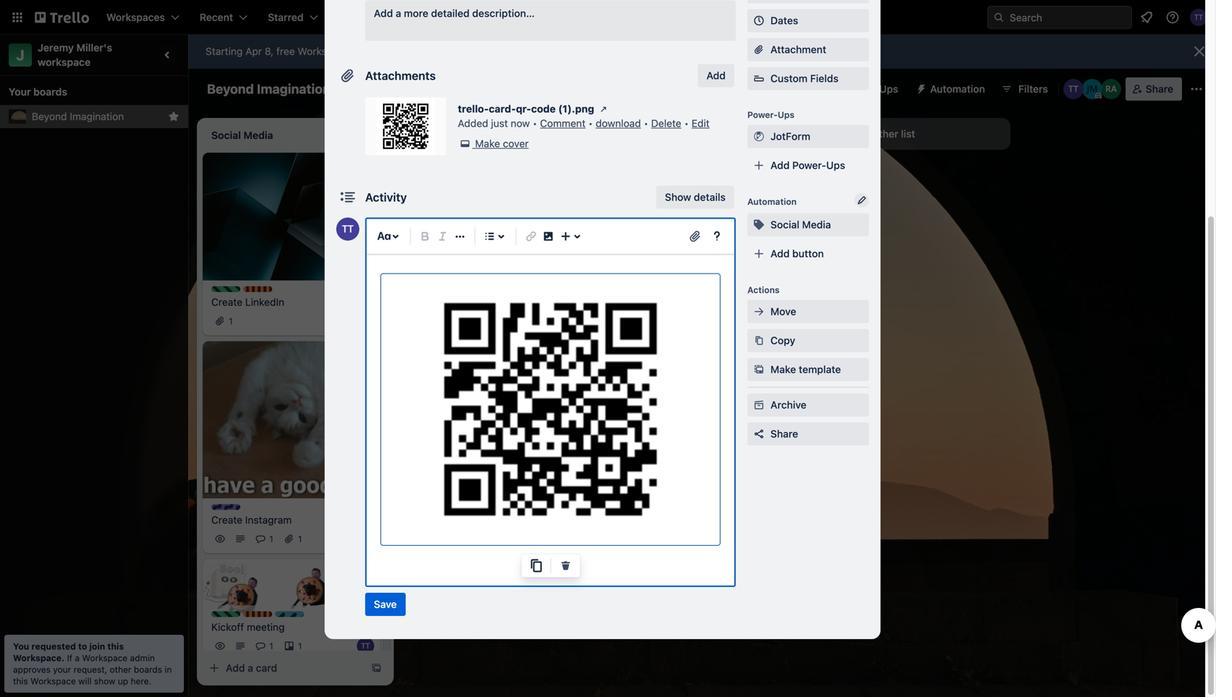 Task type: describe. For each thing, give the bounding box(es) containing it.
a down this card is a template.
[[659, 392, 664, 404]]

up
[[118, 676, 128, 686]]

boards inside your boards with 1 items element
[[33, 86, 67, 98]]

edit
[[692, 117, 710, 129]]

create from template… image
[[371, 662, 382, 674]]

show
[[665, 191, 691, 203]]

requested
[[31, 641, 76, 652]]

create linkedin link
[[211, 295, 371, 310]]

power-ups inside button
[[845, 83, 898, 95]]

card-
[[489, 103, 516, 115]]

create for create instagram
[[211, 514, 242, 526]]

apr
[[245, 45, 262, 57]]

is
[[680, 360, 687, 370]]

0
[[640, 307, 645, 318]]

0 vertical spatial workspace
[[82, 653, 128, 663]]

social
[[771, 219, 799, 231]]

Main content area, start typing to enter text. text field
[[381, 274, 720, 571]]

1 horizontal spatial terry turtle (terryturtle) image
[[357, 637, 374, 655]]

power- inside button
[[845, 83, 879, 95]]

show menu image
[[1189, 82, 1204, 96]]

make template
[[771, 363, 841, 375]]

kickoff meeting link
[[211, 620, 371, 634]]

more formatting image
[[451, 228, 469, 245]]

beyond imagination inside text box
[[207, 81, 330, 97]]

add button
[[698, 64, 734, 87]]

delete
[[651, 117, 681, 129]]

sm image for make cover
[[458, 136, 472, 151]]

create from template… image for the right the add a card button
[[782, 392, 793, 404]]

add inside add button
[[707, 69, 726, 81]]

this inside if a workspace admin approves your request, other boards in this workspace will show up here.
[[13, 676, 28, 686]]

limited
[[390, 45, 421, 57]]

download
[[596, 117, 641, 129]]

your boards with 1 items element
[[9, 83, 172, 101]]

1 vertical spatial share
[[771, 428, 798, 440]]

code
[[531, 103, 556, 115]]

1 horizontal spatial share
[[1146, 83, 1173, 95]]

3
[[648, 307, 653, 318]]

add power-ups
[[771, 159, 845, 171]]

add a more detailed description… link
[[365, 0, 736, 41]]

add power-ups link
[[747, 154, 869, 177]]

kickoff meeting
[[211, 621, 285, 633]]

activity
[[365, 190, 407, 204]]

sm image inside social media 'button'
[[752, 218, 766, 232]]

lists image
[[481, 228, 498, 245]]

add button button
[[747, 242, 869, 265]]

j
[[16, 46, 24, 63]]

add another list
[[840, 128, 915, 140]]

ruby anderson (rubyanderson7) image
[[1101, 79, 1121, 99]]

1 vertical spatial share button
[[747, 422, 869, 446]]

0 notifications image
[[1138, 9, 1155, 26]]

0 horizontal spatial ups
[[778, 110, 795, 120]]

automation inside button
[[930, 83, 985, 95]]

admin
[[130, 653, 155, 663]]

added
[[458, 117, 488, 129]]

make cover link
[[458, 136, 529, 151]]

make for make template
[[771, 363, 796, 375]]

Dec 31, 2023 checkbox
[[437, 298, 513, 315]]

show
[[94, 676, 115, 686]]

card down thinking link
[[461, 435, 483, 447]]

0 vertical spatial jeremy miller (jeremymiller198) image
[[1082, 79, 1102, 99]]

create linkedin
[[211, 296, 284, 308]]

social media button
[[747, 213, 869, 236]]

editor toolbar toolbar
[[372, 225, 729, 248]]

kickoff
[[211, 621, 244, 633]]

custom
[[771, 72, 808, 84]]

make template link
[[747, 358, 869, 381]]

1 vertical spatial jeremy miller (jeremymiller198) image
[[357, 530, 374, 548]]

thoughts thinking
[[417, 374, 471, 395]]

a inside if a workspace admin approves your request, other boards in this workspace will show up here.
[[75, 653, 80, 663]]

card down is
[[667, 392, 688, 404]]

thinking link
[[417, 382, 585, 396]]

1 vertical spatial add a card button
[[408, 430, 568, 453]]

1 vertical spatial automation
[[747, 197, 797, 207]]

2023
[[487, 301, 509, 312]]

free
[[276, 45, 295, 57]]

starting
[[206, 45, 243, 57]]

attachments
[[365, 69, 436, 83]]

(1).png
[[558, 103, 594, 115]]

1 down create instagram link
[[298, 534, 302, 544]]

dates button
[[747, 9, 869, 32]]

1 vertical spatial power-ups
[[747, 110, 795, 120]]

open information menu image
[[1165, 10, 1180, 25]]

just
[[491, 117, 508, 129]]

social media
[[771, 219, 831, 231]]

add inside add a more detailed description… link
[[374, 7, 393, 19]]

a down kickoff meeting
[[248, 662, 253, 674]]

delete link
[[651, 117, 681, 129]]

description…
[[472, 7, 535, 19]]

copy image
[[527, 557, 545, 574]]

jeremy miller (jeremymiller198) image
[[550, 338, 568, 356]]

1 horizontal spatial will
[[358, 45, 373, 57]]

sm image for archive
[[752, 398, 766, 412]]

dec
[[455, 301, 471, 312]]

image image
[[540, 228, 557, 245]]

/
[[645, 307, 648, 318]]

show details link
[[656, 186, 734, 209]]

add inside add another list button
[[840, 128, 859, 140]]

show details
[[665, 191, 726, 203]]

sm image for move
[[752, 304, 766, 319]]

jeremy
[[38, 42, 74, 54]]

this inside the you requested to join this workspace.
[[107, 641, 124, 652]]

create button
[[419, 6, 469, 29]]

1 vertical spatial beyond imagination
[[32, 110, 124, 122]]

text styles image
[[375, 228, 393, 245]]

Board name text field
[[200, 77, 338, 101]]

0 horizontal spatial imagination
[[70, 110, 124, 122]]

1 down create linkedin
[[229, 316, 233, 326]]

add down thinking
[[431, 435, 451, 447]]

trello-
[[458, 103, 489, 115]]

add a more detailed description…
[[374, 7, 535, 19]]

will inside if a workspace admin approves your request, other boards in this workspace will show up here.
[[78, 676, 92, 686]]

you
[[13, 641, 29, 652]]

another
[[861, 128, 898, 140]]

thinking
[[417, 383, 457, 395]]



Task type: vqa. For each thing, say whether or not it's contained in the screenshot.
Dec
yes



Task type: locate. For each thing, give the bounding box(es) containing it.
0 horizontal spatial beyond
[[32, 110, 67, 122]]

0 vertical spatial power-ups
[[845, 83, 898, 95]]

0 horizontal spatial power-ups
[[747, 110, 795, 120]]

ups inside button
[[879, 83, 898, 95]]

sm image inside move link
[[752, 304, 766, 319]]

color: green, title: none image for create linkedin
[[211, 286, 240, 292]]

2 horizontal spatial power-
[[845, 83, 879, 95]]

this
[[107, 641, 124, 652], [13, 676, 28, 686]]

1 horizontal spatial power-ups
[[845, 83, 898, 95]]

beyond inside text box
[[207, 81, 254, 97]]

0 vertical spatial add a card button
[[614, 386, 773, 409]]

add inside the add button "button"
[[771, 248, 790, 260]]

template
[[799, 363, 841, 375]]

comment
[[540, 117, 586, 129]]

share button
[[1126, 77, 1182, 101], [747, 422, 869, 446]]

0 horizontal spatial terry turtle (terryturtle) image
[[337, 530, 354, 548]]

here.
[[131, 676, 151, 686]]

1 horizontal spatial add a card
[[431, 435, 483, 447]]

move link
[[747, 300, 869, 323]]

2 color: green, title: none image from the top
[[211, 611, 240, 617]]

create
[[428, 11, 460, 23], [211, 296, 242, 308], [211, 514, 242, 526]]

0 horizontal spatial share
[[771, 428, 798, 440]]

0 horizontal spatial power-
[[747, 110, 778, 120]]

1 horizontal spatial imagination
[[257, 81, 330, 97]]

1 vertical spatial create
[[211, 296, 242, 308]]

0 horizontal spatial workspace
[[30, 676, 76, 686]]

copy link
[[747, 329, 869, 352]]

1 horizontal spatial share button
[[1126, 77, 1182, 101]]

0 vertical spatial terry turtle (terryturtle) image
[[1063, 79, 1084, 99]]

0 horizontal spatial jeremy miller (jeremymiller198) image
[[357, 530, 374, 548]]

copy
[[771, 334, 795, 346]]

0 horizontal spatial boards
[[33, 86, 67, 98]]

power- right fields
[[845, 83, 879, 95]]

2 vertical spatial add a card
[[226, 662, 277, 674]]

fields
[[810, 72, 839, 84]]

1 down kickoff meeting link
[[298, 641, 302, 651]]

ups down add another list
[[826, 159, 845, 171]]

a right is
[[689, 360, 694, 370]]

ups
[[879, 83, 898, 95], [778, 110, 795, 120], [826, 159, 845, 171]]

0 vertical spatial add a card
[[637, 392, 688, 404]]

1 vertical spatial terry turtle (terryturtle) image
[[337, 530, 354, 548]]

jeremy miller (jeremymiller198) image
[[1082, 79, 1102, 99], [357, 530, 374, 548]]

1 vertical spatial add a card
[[431, 435, 483, 447]]

3 sm image from the top
[[752, 333, 766, 348]]

your
[[9, 86, 31, 98]]

detailed
[[431, 7, 470, 19]]

add down this
[[637, 392, 656, 404]]

2 vertical spatial create
[[211, 514, 242, 526]]

1 horizontal spatial to
[[424, 45, 433, 57]]

terry turtle (terryturtle) image up create from template… image
[[357, 637, 374, 655]]

add left the another
[[840, 128, 859, 140]]

share left show menu icon
[[1146, 83, 1173, 95]]

automation button
[[910, 77, 994, 101]]

qr-
[[516, 103, 531, 115]]

color: orange, title: none image
[[243, 286, 272, 292]]

0 horizontal spatial to
[[78, 641, 87, 652]]

remove image
[[557, 557, 574, 574]]

add down 'kickoff'
[[226, 662, 245, 674]]

ups up the another
[[879, 83, 898, 95]]

0 vertical spatial boards
[[33, 86, 67, 98]]

archive link
[[747, 393, 869, 417]]

sm image
[[752, 129, 766, 144], [752, 218, 766, 232], [752, 333, 766, 348], [752, 362, 766, 377]]

card left is
[[660, 360, 678, 370]]

share button left show menu icon
[[1126, 77, 1182, 101]]

0 vertical spatial imagination
[[257, 81, 330, 97]]

workspace.
[[13, 653, 64, 663]]

sm image inside automation button
[[910, 77, 930, 98]]

star or unstar board image
[[346, 83, 358, 95]]

color: green, title: none image up create linkedin
[[211, 286, 240, 292]]

0 horizontal spatial will
[[78, 676, 92, 686]]

dates
[[771, 14, 798, 26]]

color: green, title: none image
[[211, 286, 240, 292], [211, 611, 240, 617]]

sm image left social
[[752, 218, 766, 232]]

1 horizontal spatial this
[[107, 641, 124, 652]]

10
[[436, 45, 447, 57]]

workspace down the your
[[30, 676, 76, 686]]

color: bold red, title: "thoughts" element
[[417, 373, 471, 384]]

membership
[[623, 340, 681, 352]]

sm image down actions
[[752, 304, 766, 319]]

1 vertical spatial power-
[[747, 110, 778, 120]]

automation up add another list button
[[930, 83, 985, 95]]

1 color: green, title: none image from the top
[[211, 286, 240, 292]]

template.
[[697, 360, 735, 370]]

1 horizontal spatial workspace
[[82, 653, 128, 663]]

add inside add power-ups 'link'
[[771, 159, 790, 171]]

boards inside if a workspace admin approves your request, other boards in this workspace will show up here.
[[134, 665, 162, 675]]

0 horizontal spatial share button
[[747, 422, 869, 446]]

0 vertical spatial create
[[428, 11, 460, 23]]

custom fields button
[[747, 71, 869, 86]]

download link
[[596, 117, 641, 129]]

0 vertical spatial will
[[358, 45, 373, 57]]

0 vertical spatial make
[[475, 138, 500, 149]]

color: purple, title: none image
[[211, 504, 240, 510]]

imagination down free
[[257, 81, 330, 97]]

ups inside 'link'
[[826, 159, 845, 171]]

1 sm image from the top
[[752, 129, 766, 144]]

beyond
[[207, 81, 254, 97], [32, 110, 67, 122]]

2 vertical spatial power-
[[792, 159, 826, 171]]

sm image inside make template link
[[752, 362, 766, 377]]

make down copy
[[771, 363, 796, 375]]

add down jotform at right
[[771, 159, 790, 171]]

sm image inside the archive link
[[752, 398, 766, 412]]

sm image left copy
[[752, 333, 766, 348]]

color: sky, title: "sparkling" element
[[275, 611, 329, 622]]

0 horizontal spatial automation
[[747, 197, 797, 207]]

ruby anderson (rubyanderson7) image
[[570, 338, 588, 356]]

0 horizontal spatial add a card
[[226, 662, 277, 674]]

add up edit link
[[707, 69, 726, 81]]

save
[[374, 598, 397, 610]]

card down "meeting"
[[256, 662, 277, 674]]

a down thinking
[[453, 435, 459, 447]]

added just now
[[458, 117, 530, 129]]

primary element
[[0, 0, 1216, 35]]

boards down admin
[[134, 665, 162, 675]]

1 vertical spatial make
[[771, 363, 796, 375]]

be
[[375, 45, 387, 57]]

beyond down starting
[[207, 81, 254, 97]]

back to home image
[[35, 6, 89, 29]]

sm image inside 'copy' 'link'
[[752, 333, 766, 348]]

create instagram
[[211, 514, 292, 526]]

1 vertical spatial will
[[78, 676, 92, 686]]

1 horizontal spatial make
[[771, 363, 796, 375]]

0 horizontal spatial this
[[13, 676, 28, 686]]

1 horizontal spatial automation
[[930, 83, 985, 95]]

1 vertical spatial boards
[[134, 665, 162, 675]]

2 vertical spatial add a card button
[[203, 657, 362, 680]]

2 vertical spatial ups
[[826, 159, 845, 171]]

make inside make template link
[[771, 363, 796, 375]]

power-ups up add another list
[[845, 83, 898, 95]]

will
[[358, 45, 373, 57], [78, 676, 92, 686]]

0 vertical spatial share
[[1146, 83, 1173, 95]]

add button
[[771, 248, 824, 260]]

add a card down kickoff meeting
[[226, 662, 277, 674]]

details
[[694, 191, 726, 203]]

power- inside 'link'
[[792, 159, 826, 171]]

create for create
[[428, 11, 460, 23]]

sm image for make template
[[752, 362, 766, 377]]

dec 31, 2023
[[455, 301, 509, 312]]

add a card
[[637, 392, 688, 404], [431, 435, 483, 447], [226, 662, 277, 674]]

0 vertical spatial color: green, title: none image
[[211, 286, 240, 292]]

workspace
[[82, 653, 128, 663], [30, 676, 76, 686]]

sparkling
[[290, 612, 329, 622]]

add
[[374, 7, 393, 19], [707, 69, 726, 81], [840, 128, 859, 140], [771, 159, 790, 171], [771, 248, 790, 260], [637, 392, 656, 404], [431, 435, 451, 447], [226, 662, 245, 674]]

create down 'color: purple, title: none' image
[[211, 514, 242, 526]]

4 sm image from the top
[[752, 362, 766, 377]]

jeremy miller (jeremymiller198) image right filters
[[1082, 79, 1102, 99]]

create from template… image
[[782, 392, 793, 404], [576, 435, 588, 447]]

Search field
[[987, 6, 1132, 29]]

sm image up add another list button
[[910, 77, 930, 98]]

automation up social
[[747, 197, 797, 207]]

6
[[554, 301, 559, 312]]

sm image for copy
[[752, 333, 766, 348]]

to left join
[[78, 641, 87, 652]]

starred icon image
[[168, 111, 180, 122]]

create for create linkedin
[[211, 296, 242, 308]]

more
[[404, 7, 428, 19]]

you requested to join this workspace.
[[13, 641, 124, 663]]

imagination down your boards with 1 items element
[[70, 110, 124, 122]]

collaborators.
[[450, 45, 514, 57]]

1 vertical spatial beyond
[[32, 110, 67, 122]]

power-ups
[[845, 83, 898, 95], [747, 110, 795, 120]]

if a workspace admin approves your request, other boards in this workspace will show up here.
[[13, 653, 172, 686]]

power- down jotform at right
[[792, 159, 826, 171]]

1 vertical spatial ups
[[778, 110, 795, 120]]

add another list button
[[814, 118, 1011, 150]]

attach and insert link image
[[688, 229, 703, 244]]

request,
[[74, 665, 107, 675]]

trello-card-qr-code (1).png
[[458, 103, 594, 115]]

this right join
[[107, 641, 124, 652]]

1 vertical spatial this
[[13, 676, 28, 686]]

0 / 3
[[640, 307, 653, 318]]

terry turtle (terryturtle) image
[[1190, 9, 1207, 26], [336, 218, 359, 241], [357, 312, 374, 330], [530, 338, 547, 356]]

sm image left jotform at right
[[752, 129, 766, 144]]

1 vertical spatial create from template… image
[[576, 435, 588, 447]]

jeremy miller's workspace
[[38, 42, 115, 68]]

make
[[475, 138, 500, 149], [771, 363, 796, 375]]

1 down instagram
[[269, 534, 273, 544]]

to left 10 at the top left of the page
[[424, 45, 433, 57]]

workspace down join
[[82, 653, 128, 663]]

share down archive
[[771, 428, 798, 440]]

will left be
[[358, 45, 373, 57]]

a inside add a more detailed description… link
[[396, 7, 401, 19]]

create from template… image for the middle the add a card button
[[576, 435, 588, 447]]

1 vertical spatial imagination
[[70, 110, 124, 122]]

a left more
[[396, 7, 401, 19]]

2 horizontal spatial ups
[[879, 83, 898, 95]]

comment link
[[540, 117, 586, 129]]

meeting
[[247, 621, 285, 633]]

sm image down added at left
[[458, 136, 472, 151]]

1 horizontal spatial boards
[[134, 665, 162, 675]]

in
[[165, 665, 172, 675]]

linkedin
[[245, 296, 284, 308]]

color: orange, title: none image
[[243, 611, 272, 617]]

sm image up download
[[597, 102, 611, 116]]

make inside make cover link
[[475, 138, 500, 149]]

to inside the you requested to join this workspace.
[[78, 641, 87, 652]]

beyond down your boards
[[32, 110, 67, 122]]

1 vertical spatial workspace
[[30, 676, 76, 686]]

0 vertical spatial ups
[[879, 83, 898, 95]]

workspaces
[[298, 45, 355, 57]]

0 vertical spatial share button
[[1126, 77, 1182, 101]]

create instagram link
[[211, 513, 371, 527]]

terry turtle (terryturtle) image
[[1063, 79, 1084, 99], [337, 530, 354, 548], [357, 637, 374, 655]]

make for make cover
[[475, 138, 500, 149]]

0 vertical spatial this
[[107, 641, 124, 652]]

terry turtle (terryturtle) image left ruby anderson (rubyanderson7) icon
[[1063, 79, 1084, 99]]

0 vertical spatial power-
[[845, 83, 879, 95]]

31,
[[473, 301, 485, 312]]

beyond imagination link
[[32, 109, 162, 124]]

add left button
[[771, 248, 790, 260]]

2 sm image from the top
[[752, 218, 766, 232]]

filters button
[[997, 77, 1052, 101]]

sm image left archive
[[752, 398, 766, 412]]

terry turtle (terryturtle) image down create instagram link
[[337, 530, 354, 548]]

0 horizontal spatial create from template… image
[[576, 435, 588, 447]]

jotform
[[771, 130, 811, 142]]

0 vertical spatial to
[[424, 45, 433, 57]]

edit link
[[692, 117, 710, 129]]

1 horizontal spatial add a card button
[[408, 430, 568, 453]]

1 down "meeting"
[[269, 641, 273, 651]]

instagram
[[245, 514, 292, 526]]

1 vertical spatial to
[[78, 641, 87, 652]]

color: green, title: none image for kickoff meeting
[[211, 611, 240, 617]]

sm image right template.
[[752, 362, 766, 377]]

add a card button down this card is a template.
[[614, 386, 773, 409]]

sm image for automation
[[910, 77, 930, 98]]

1
[[229, 316, 233, 326], [455, 403, 459, 413], [269, 534, 273, 544], [298, 534, 302, 544], [269, 641, 273, 651], [298, 641, 302, 651]]

power-ups button
[[817, 77, 907, 101]]

a right if
[[75, 653, 80, 663]]

0 vertical spatial automation
[[930, 83, 985, 95]]

color: green, title: none image up 'kickoff'
[[211, 611, 240, 617]]

beyond imagination down your boards with 1 items element
[[32, 110, 124, 122]]

share
[[1146, 83, 1173, 95], [771, 428, 798, 440]]

power- up jotform at right
[[747, 110, 778, 120]]

2 horizontal spatial add a card
[[637, 392, 688, 404]]

1 horizontal spatial ups
[[826, 159, 845, 171]]

create left linkedin at the left top of page
[[211, 296, 242, 308]]

make down added just now
[[475, 138, 500, 149]]

jeremy miller (jeremymiller198) image up save
[[357, 530, 374, 548]]

open help dialog image
[[708, 228, 726, 245]]

add a card button down thinking link
[[408, 430, 568, 453]]

your boards
[[9, 86, 67, 98]]

add left more
[[374, 7, 393, 19]]

create up 10 at the top left of the page
[[428, 11, 460, 23]]

search image
[[993, 12, 1005, 23]]

1 down thoughts thinking
[[455, 403, 459, 413]]

sm image for jotform
[[752, 129, 766, 144]]

1 horizontal spatial create from template… image
[[782, 392, 793, 404]]

share button down the archive link
[[747, 422, 869, 446]]

1 horizontal spatial power-
[[792, 159, 826, 171]]

will down request,
[[78, 676, 92, 686]]

1 horizontal spatial beyond imagination
[[207, 81, 330, 97]]

0 horizontal spatial make
[[475, 138, 500, 149]]

add a card button down kickoff meeting link
[[203, 657, 362, 680]]

0 horizontal spatial beyond imagination
[[32, 110, 124, 122]]

membership link
[[623, 339, 790, 353]]

card
[[660, 360, 678, 370], [667, 392, 688, 404], [461, 435, 483, 447], [256, 662, 277, 674]]

1 horizontal spatial jeremy miller (jeremymiller198) image
[[1082, 79, 1102, 99]]

2 horizontal spatial add a card button
[[614, 386, 773, 409]]

if
[[67, 653, 72, 663]]

workspace
[[38, 56, 91, 68]]

this down approves
[[13, 676, 28, 686]]

1 horizontal spatial beyond
[[207, 81, 254, 97]]

0 vertical spatial create from template… image
[[782, 392, 793, 404]]

media
[[802, 219, 831, 231]]

2 horizontal spatial terry turtle (terryturtle) image
[[1063, 79, 1084, 99]]

this
[[640, 360, 657, 370]]

0 vertical spatial beyond
[[207, 81, 254, 97]]

save button
[[365, 593, 406, 616]]

ups up jotform at right
[[778, 110, 795, 120]]

beyond imagination down '8,'
[[207, 81, 330, 97]]

0 vertical spatial beyond imagination
[[207, 81, 330, 97]]

a
[[396, 7, 401, 19], [689, 360, 694, 370], [659, 392, 664, 404], [453, 435, 459, 447], [75, 653, 80, 663], [248, 662, 253, 674]]

filters
[[1019, 83, 1048, 95]]

add a card down this
[[637, 392, 688, 404]]

2 vertical spatial terry turtle (terryturtle) image
[[357, 637, 374, 655]]

archive
[[771, 399, 807, 411]]

create inside button
[[428, 11, 460, 23]]

imagination inside text box
[[257, 81, 330, 97]]

actions
[[747, 285, 780, 295]]

imagination
[[257, 81, 330, 97], [70, 110, 124, 122]]

power-ups up jotform at right
[[747, 110, 795, 120]]

1 vertical spatial color: green, title: none image
[[211, 611, 240, 617]]

0 horizontal spatial add a card button
[[203, 657, 362, 680]]

add a card down thinking
[[431, 435, 483, 447]]

custom fields
[[771, 72, 839, 84]]

boards right your at the top of the page
[[33, 86, 67, 98]]

sm image
[[910, 77, 930, 98], [597, 102, 611, 116], [458, 136, 472, 151], [752, 304, 766, 319], [752, 398, 766, 412]]



